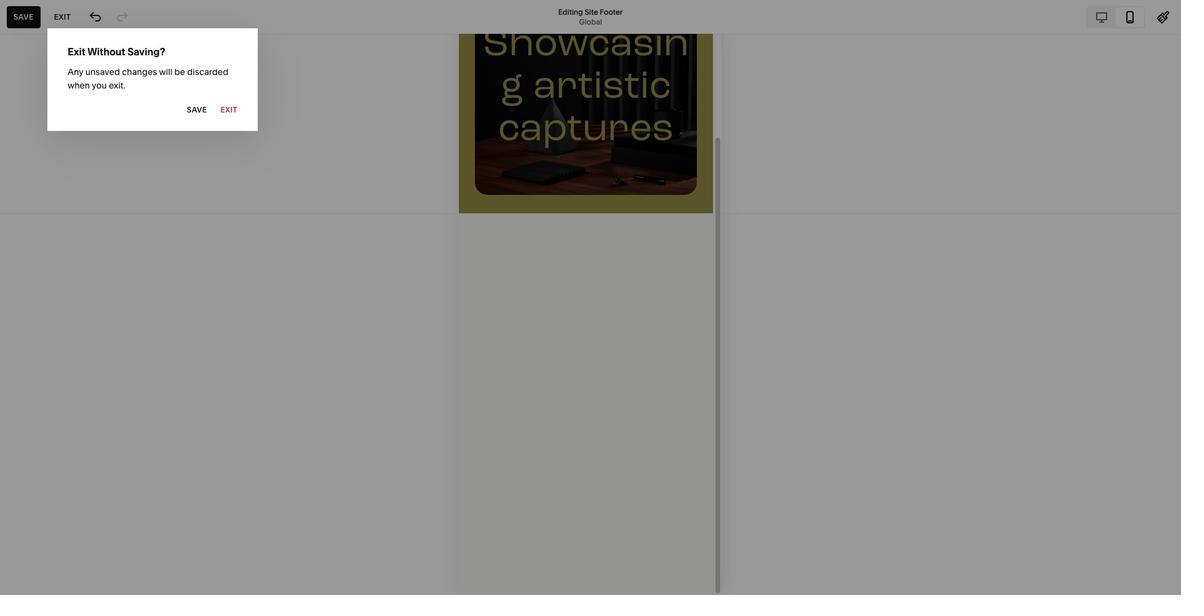 Task type: describe. For each thing, give the bounding box(es) containing it.
unsaved
[[85, 66, 120, 78]]

exit button for the leftmost the save button
[[47, 6, 78, 28]]

2 vertical spatial exit
[[221, 105, 238, 114]]

0 vertical spatial exit
[[54, 12, 71, 21]]

global
[[579, 17, 603, 26]]

when
[[68, 80, 90, 91]]

changes
[[122, 66, 157, 78]]

exit.
[[109, 80, 125, 91]]

editing
[[559, 7, 583, 16]]

1 vertical spatial exit
[[68, 46, 86, 58]]

save for the leftmost the save button
[[14, 12, 34, 21]]

website link
[[20, 76, 137, 90]]

pages link
[[27, 94, 143, 115]]

1 horizontal spatial save button
[[187, 99, 207, 121]]

selling link
[[20, 140, 137, 155]]

editing site footer global
[[559, 7, 623, 26]]

analytics
[[20, 207, 64, 219]]

exit without saving? dialog
[[47, 28, 258, 131]]



Task type: locate. For each thing, give the bounding box(es) containing it.
0 vertical spatial exit button
[[47, 6, 78, 28]]

styles
[[27, 120, 52, 131]]

0 horizontal spatial save button
[[7, 6, 40, 28]]

1 vertical spatial exit button
[[221, 99, 238, 121]]

0 horizontal spatial save
[[14, 12, 34, 21]]

you
[[92, 80, 107, 91]]

exit button down discarded at the left top
[[221, 99, 238, 121]]

1 horizontal spatial exit button
[[221, 99, 238, 121]]

will
[[159, 66, 172, 78]]

website
[[20, 76, 59, 89]]

0 vertical spatial save
[[14, 12, 34, 21]]

pages
[[27, 99, 52, 110]]

exit without saving?
[[68, 46, 165, 58]]

site
[[585, 7, 599, 16]]

tab list
[[1088, 7, 1145, 27]]

save button
[[7, 6, 40, 28], [187, 99, 207, 121]]

save
[[14, 12, 34, 21], [187, 105, 207, 114]]

styles link
[[27, 115, 143, 136]]

discarded
[[187, 66, 229, 78]]

without
[[87, 46, 125, 58]]

1 vertical spatial save button
[[187, 99, 207, 121]]

marketing
[[20, 163, 68, 175]]

1 horizontal spatial save
[[187, 105, 207, 114]]

0 horizontal spatial exit button
[[47, 6, 78, 28]]

save inside exit without saving? dialog
[[187, 105, 207, 114]]

exit button for the right the save button
[[221, 99, 238, 121]]

analytics link
[[20, 206, 137, 221]]

be
[[175, 66, 185, 78]]

0 vertical spatial save button
[[7, 6, 40, 28]]

exit button
[[47, 6, 78, 28], [221, 99, 238, 121]]

selling
[[20, 140, 52, 153]]

save inside button
[[14, 12, 34, 21]]

saving?
[[128, 46, 165, 58]]

any
[[68, 66, 83, 78]]

any unsaved changes will be discarded when you exit.
[[68, 66, 229, 91]]

exit button inside exit without saving? dialog
[[221, 99, 238, 121]]

exit
[[54, 12, 71, 21], [68, 46, 86, 58], [221, 105, 238, 114]]

footer
[[600, 7, 623, 16]]

marketing link
[[20, 162, 137, 177]]

1 vertical spatial save
[[187, 105, 207, 114]]

exit button up any
[[47, 6, 78, 28]]

save for the right the save button
[[187, 105, 207, 114]]



Task type: vqa. For each thing, say whether or not it's contained in the screenshot.
be
yes



